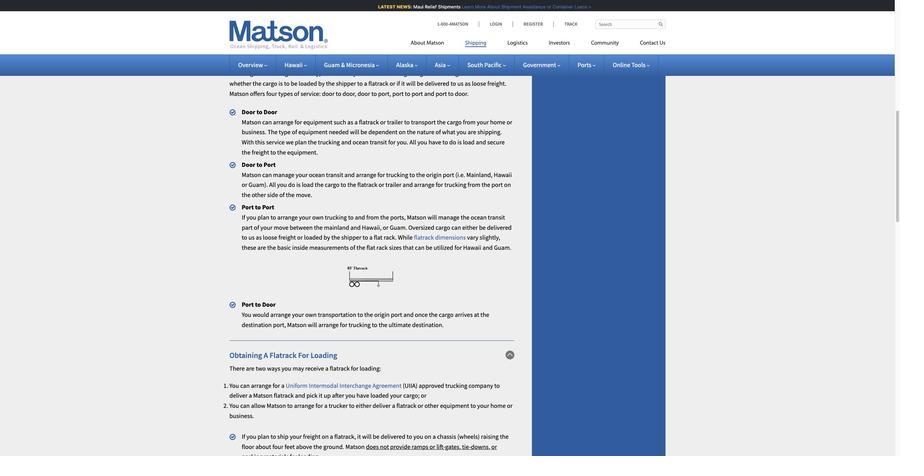 Task type: vqa. For each thing, say whether or not it's contained in the screenshot.
ALL
yes



Task type: describe. For each thing, give the bounding box(es) containing it.
interchange
[[340, 382, 372, 390]]

four inside our rates are calculated based on the cargo dimensions. price depends on the overall length, width, height, and weight of the cargo and the type of service you select. handling charges are also figured based on whether the cargo is to be loaded by the shipper to a flatrack or if it will be delivered to us as loose freight. matson offers four types of service: door to door, door to port, port to port and port to door.
[[266, 90, 277, 98]]

hawaii,
[[362, 224, 382, 232]]

packing
[[242, 453, 263, 457]]

overview link
[[238, 61, 268, 69]]

(uiia)
[[403, 382, 418, 390]]

our rates are calculated based on the cargo dimensions. price depends on the overall length, width, height, and weight of the cargo and the type of service you select. handling charges are also figured based on whether the cargo is to be loaded by the shipper to a flatrack or if it will be delivered to us as loose freight. matson offers four types of service: door to door, door to port, port to port and port to door.
[[230, 59, 511, 98]]

after
[[332, 392, 345, 400]]

of right types
[[294, 90, 300, 98]]

government
[[524, 61, 557, 69]]

a inside door to door matson can arrange for equipment such as a flatrack or trailer to transport the cargo from your home or business. the type of equipment needed will be dependent on the nature of what you are shipping. with this service we plan the trucking and ocean transit for you. all you have to do is load and secure the freight to the equipment.
[[355, 118, 358, 126]]

also
[[440, 69, 451, 78]]

and inside "vary slightly, these are the basic inside measurements of the flat rack sizes that can be utilized for hawaii and guam."
[[483, 244, 493, 252]]

of up we
[[292, 128, 297, 136]]

learn
[[461, 4, 473, 10]]

measurements
[[310, 244, 349, 252]]

loaded inside the (uiia) approved trucking company to deliver a matson flatrack and pick it up after you have loaded your cargo; or
[[371, 392, 389, 400]]

register
[[524, 21, 544, 27]]

uniform
[[286, 382, 308, 390]]

part
[[242, 224, 253, 232]]

0 horizontal spatial oversized
[[230, 45, 262, 55]]

trucking inside the (uiia) approved trucking company to deliver a matson flatrack and pick it up after you have loaded your cargo; or
[[446, 382, 468, 390]]

on inside door to door matson can arrange for equipment such as a flatrack or trailer to transport the cargo from your home or business. the type of equipment needed will be dependent on the nature of what you are shipping. with this service we plan the trucking and ocean transit for you. all you have to do is load and secure the freight to the equipment.
[[399, 128, 406, 136]]

business. inside you can allow matson to arrange for a trucker to either deliver a flatrack or other equipment to your home or business.
[[230, 412, 254, 421]]

it inside the (uiia) approved trucking company to deliver a matson flatrack and pick it up after you have loaded your cargo; or
[[319, 392, 323, 400]]

either inside you can allow matson to arrange for a trucker to either deliver a flatrack or other equipment to your home or business.
[[356, 402, 372, 410]]

materials
[[264, 453, 289, 457]]

you can arrange for a uniform intermodal interchange agreement
[[230, 382, 402, 390]]

types
[[279, 90, 293, 98]]

transit inside door to port matson can manage your ocean transit and arrange for trucking to the origin port (i.e. mainland, hawaii or guam). all you do is load the cargo to the flatrack or trailer and arrange for trucking from the port on the other side of the move.
[[326, 171, 344, 179]]

0 vertical spatial equipment
[[304, 118, 333, 126]]

trucking down 'you.'
[[387, 171, 409, 179]]

arrives
[[455, 311, 473, 319]]

about
[[256, 443, 271, 451]]

a inside port to port if you plan to arrange your own trucking to and from the ports, matson will manage the ocean transit part of your move between the mainland and hawaii, or guam. oversized cargo can either be delivered to us as loose freight or loaded by the shipper to a flat rack. while
[[370, 234, 373, 242]]

shipment
[[500, 4, 521, 10]]

online tools
[[613, 61, 646, 69]]

1 vertical spatial equipment
[[299, 128, 328, 136]]

can inside you can allow matson to arrange for a trucker to either deliver a flatrack or other equipment to your home or business.
[[241, 402, 250, 410]]

we
[[286, 138, 294, 146]]

company
[[469, 382, 494, 390]]

be up types
[[291, 80, 298, 88]]

matson inside top menu navigation
[[427, 40, 445, 46]]

2 door from the left
[[358, 90, 371, 98]]

you inside door to port matson can manage your ocean transit and arrange for trucking to the origin port (i.e. mainland, hawaii or guam). all you do is load the cargo to the flatrack or trailer and arrange for trucking from the port on the other side of the move.
[[277, 181, 287, 189]]

guam & micronesia
[[324, 61, 375, 69]]

shipping.
[[478, 128, 502, 136]]

calculated
[[265, 59, 292, 67]]

guam & micronesia link
[[324, 61, 379, 69]]

you inside the (uiia) approved trucking company to deliver a matson flatrack and pick it up after you have loaded your cargo; or
[[346, 392, 356, 400]]

freight inside port to port if you plan to arrange your own trucking to and from the ports, matson will manage the ocean transit part of your move between the mainland and hawaii, or guam. oversized cargo can either be delivered to us as loose freight or loaded by the shipper to a flat rack. while
[[279, 234, 296, 242]]

can down there
[[241, 382, 250, 390]]

for inside port to door you would arrange your own transportation to the origin port and once the cargo arrives at the destination port, matson will arrange for trucking to the ultimate destination.
[[340, 321, 348, 329]]

any self-propelled vehicles, other than a personal vehicle
[[242, 3, 392, 11]]

there
[[230, 365, 245, 373]]

door to door matson can arrange for equipment such as a flatrack or trailer to transport the cargo from your home or business. the type of equipment needed will be dependent on the nature of what you are shipping. with this service we plan the trucking and ocean transit for you. all you have to do is load and secure the freight to the equipment.
[[242, 108, 513, 157]]

door up the
[[264, 108, 277, 116]]

guam).
[[249, 181, 268, 189]]

arrange inside port to port if you plan to arrange your own trucking to and from the ports, matson will manage the ocean transit part of your move between the mainland and hawaii, or guam. oversized cargo can either be delivered to us as loose freight or loaded by the shipper to a flat rack. while
[[278, 214, 298, 222]]

is inside door to port matson can manage your ocean transit and arrange for trucking to the origin port (i.e. mainland, hawaii or guam). all you do is load the cargo to the flatrack or trailer and arrange for trucking from the port on the other side of the move.
[[297, 181, 301, 189]]

approved
[[419, 382, 445, 390]]

relief
[[424, 4, 436, 10]]

all inside door to door matson can arrange for equipment such as a flatrack or trailer to transport the cargo from your home or business. the type of equipment needed will be dependent on the nature of what you are shipping. with this service we plan the trucking and ocean transit for you. all you have to do is load and secure the freight to the equipment.
[[410, 138, 417, 146]]

oversized rates
[[230, 45, 282, 55]]

can inside door to door matson can arrange for equipment such as a flatrack or trailer to transport the cargo from your home or business. the type of equipment needed will be dependent on the nature of what you are shipping. with this service we plan the trucking and ocean transit for you. all you have to do is load and secure the freight to the equipment.
[[263, 118, 272, 126]]

you up 'ramps'
[[414, 433, 424, 441]]

will inside port to port if you plan to arrange your own trucking to and from the ports, matson will manage the ocean transit part of your move between the mainland and hawaii, or guam. oversized cargo can either be delivered to us as loose freight or loaded by the shipper to a flat rack. while
[[428, 214, 437, 222]]

of inside "vary slightly, these are the basic inside measurements of the flat rack sizes that can be utilized for hawaii and guam."
[[350, 244, 356, 252]]

have inside the (uiia) approved trucking company to deliver a matson flatrack and pick it up after you have loaded your cargo; or
[[357, 392, 370, 400]]

ports,
[[391, 214, 406, 222]]

shipper inside port to port if you plan to arrange your own trucking to and from the ports, matson will manage the ocean transit part of your move between the mainland and hawaii, or guam. oversized cargo can either be delivered to us as loose freight or loaded by the shipper to a flat rack. while
[[342, 234, 362, 242]]

basic
[[277, 244, 291, 252]]

investors link
[[539, 37, 581, 51]]

cargo inside door to port matson can manage your ocean transit and arrange for trucking to the origin port (i.e. mainland, hawaii or guam). all you do is load the cargo to the flatrack or trailer and arrange for trucking from the port on the other side of the move.
[[325, 181, 340, 189]]

allow
[[251, 402, 266, 410]]

0 horizontal spatial hawaii
[[285, 61, 303, 69]]

us inside our rates are calculated based on the cargo dimensions. price depends on the overall length, width, height, and weight of the cargo and the type of service you select. handling charges are also figured based on whether the cargo is to be loaded by the shipper to a flatrack or if it will be delivered to us as loose freight. matson offers four types of service: door to door, door to port, port to port and port to door.
[[458, 80, 464, 88]]

trucking down (i.e.
[[445, 181, 467, 189]]

transit inside door to door matson can arrange for equipment such as a flatrack or trailer to transport the cargo from your home or business. the type of equipment needed will be dependent on the nature of what you are shipping. with this service we plan the trucking and ocean transit for you. all you have to do is load and secure the freight to the equipment.
[[370, 138, 387, 146]]

port, inside our rates are calculated based on the cargo dimensions. price depends on the overall length, width, height, and weight of the cargo and the type of service you select. handling charges are also figured based on whether the cargo is to be loaded by the shipper to a flatrack or if it will be delivered to us as loose freight. matson offers four types of service: door to door, door to port, port to port and port to door.
[[379, 90, 391, 98]]

a inside the (uiia) approved trucking company to deliver a matson flatrack and pick it up after you have loaded your cargo; or
[[249, 392, 252, 400]]

trucking inside door to door matson can arrange for equipment such as a flatrack or trailer to transport the cargo from your home or business. the type of equipment needed will be dependent on the nature of what you are shipping. with this service we plan the trucking and ocean transit for you. all you have to do is load and secure the freight to the equipment.
[[318, 138, 340, 146]]

port left door.
[[436, 90, 447, 98]]

pacific
[[485, 61, 502, 69]]

cargo inside door to door matson can arrange for equipment such as a flatrack or trailer to transport the cargo from your home or business. the type of equipment needed will be dependent on the nature of what you are shipping. with this service we plan the trucking and ocean transit for you. all you have to do is load and secure the freight to the equipment.
[[447, 118, 462, 126]]

be inside "vary slightly, these are the basic inside measurements of the flat rack sizes that can be utilized for hawaii and guam."
[[426, 244, 433, 252]]

for
[[298, 351, 309, 361]]

of right weight
[[260, 69, 266, 78]]

are right rates
[[255, 59, 263, 67]]

by inside port to port if you plan to arrange your own trucking to and from the ports, matson will manage the ocean transit part of your move between the mainland and hawaii, or guam. oversized cargo can either be delivered to us as loose freight or loaded by the shipper to a flat rack. while
[[324, 234, 330, 242]]

south pacific
[[468, 61, 502, 69]]

ocean inside door to port matson can manage your ocean transit and arrange for trucking to the origin port (i.e. mainland, hawaii or guam). all you do is load the cargo to the flatrack or trailer and arrange for trucking from the port on the other side of the move.
[[309, 171, 325, 179]]

delivered inside port to port if you plan to arrange your own trucking to and from the ports, matson will manage the ocean transit part of your move between the mainland and hawaii, or guam. oversized cargo can either be delivered to us as loose freight or loaded by the shipper to a flat rack. while
[[487, 224, 512, 232]]

a down up
[[325, 402, 328, 410]]

you.
[[397, 138, 409, 146]]

ways
[[267, 365, 281, 373]]

us inside port to port if you plan to arrange your own trucking to and from the ports, matson will manage the ocean transit part of your move between the mainland and hawaii, or guam. oversized cargo can either be delivered to us as loose freight or loaded by the shipper to a flat rack. while
[[249, 234, 255, 242]]

logistics link
[[497, 37, 539, 51]]

matson inside our rates are calculated based on the cargo dimensions. price depends on the overall length, width, height, and weight of the cargo and the type of service you select. handling charges are also figured based on whether the cargo is to be loaded by the shipper to a flatrack or if it will be delivered to us as loose freight. matson offers four types of service: door to door, door to port, port to port and port to door.
[[230, 90, 249, 98]]

port left (i.e.
[[443, 171, 455, 179]]

whether
[[230, 80, 252, 88]]

ultimate
[[389, 321, 411, 329]]

trailer inside door to port matson can manage your ocean transit and arrange for trucking to the origin port (i.e. mainland, hawaii or guam). all you do is load the cargo to the flatrack or trailer and arrange for trucking from the port on the other side of the move.
[[386, 181, 402, 189]]

personal
[[349, 3, 372, 11]]

destination
[[242, 321, 272, 329]]

you right what
[[457, 128, 467, 136]]

a
[[264, 351, 268, 361]]

port down charges
[[412, 90, 423, 98]]

load inside door to door matson can arrange for equipment such as a flatrack or trailer to transport the cargo from your home or business. the type of equipment needed will be dependent on the nature of what you are shipping. with this service we plan the trucking and ocean transit for you. all you have to do is load and secure the freight to the equipment.
[[463, 138, 475, 146]]

a down agreement
[[392, 402, 396, 410]]

4matson
[[450, 21, 469, 27]]

hawaii inside "vary slightly, these are the basic inside measurements of the flat rack sizes that can be utilized for hawaii and guam."
[[464, 244, 482, 252]]

cargo;
[[404, 392, 420, 400]]

loading
[[311, 351, 338, 361]]

flatrack
[[270, 351, 297, 361]]

matson inside door to door matson can arrange for equipment such as a flatrack or trailer to transport the cargo from your home or business. the type of equipment needed will be dependent on the nature of what you are shipping. with this service we plan the trucking and ocean transit for you. all you have to do is load and secure the freight to the equipment.
[[242, 118, 261, 126]]

a left the uniform
[[282, 382, 285, 390]]

manage inside port to port if you plan to arrange your own trucking to and from the ports, matson will manage the ocean transit part of your move between the mainland and hawaii, or guam. oversized cargo can either be delivered to us as loose freight or loaded by the shipper to a flat rack. while
[[439, 214, 460, 222]]

cargo inside port to door you would arrange your own transportation to the origin port and once the cargo arrives at the destination port, matson will arrange for trucking to the ultimate destination.
[[439, 311, 454, 319]]

you inside our rates are calculated based on the cargo dimensions. price depends on the overall length, width, height, and weight of the cargo and the type of service you select. handling charges are also figured based on whether the cargo is to be loaded by the shipper to a flatrack or if it will be delivered to us as loose freight. matson offers four types of service: door to door, door to port, port to port and port to door.
[[354, 69, 364, 78]]

plan inside port to port if you plan to arrange your own trucking to and from the ports, matson will manage the ocean transit part of your move between the mainland and hawaii, or guam. oversized cargo can either be delivered to us as loose freight or loaded by the shipper to a flat rack. while
[[258, 214, 270, 222]]

asia link
[[435, 61, 451, 69]]

equipment inside you can allow matson to arrange for a trucker to either deliver a flatrack or other equipment to your home or business.
[[440, 402, 470, 410]]

between
[[290, 224, 313, 232]]

(uiia) approved trucking company to deliver a matson flatrack and pick it up after you have loaded your cargo; or
[[230, 382, 500, 400]]

hawaii link
[[285, 61, 307, 69]]

trailer inside door to door matson can arrange for equipment such as a flatrack or trailer to transport the cargo from your home or business. the type of equipment needed will be dependent on the nature of what you are shipping. with this service we plan the trucking and ocean transit for you. all you have to do is load and secure the freight to the equipment.
[[387, 118, 403, 126]]

width,
[[474, 59, 491, 67]]

flatrack inside door to port matson can manage your ocean transit and arrange for trucking to the origin port (i.e. mainland, hawaii or guam). all you do is load the cargo to the flatrack or trailer and arrange for trucking from the port on the other side of the move.
[[358, 181, 378, 189]]

loaded inside port to port if you plan to arrange your own trucking to and from the ports, matson will manage the ocean transit part of your move between the mainland and hawaii, or guam. oversized cargo can either be delivered to us as loose freight or loaded by the shipper to a flat rack. while
[[304, 234, 323, 242]]

chassis
[[438, 433, 457, 441]]

offers
[[250, 90, 265, 98]]

latest
[[377, 4, 395, 10]]

loose inside port to port if you plan to arrange your own trucking to and from the ports, matson will manage the ocean transit part of your move between the mainland and hawaii, or guam. oversized cargo can either be delivered to us as loose freight or loaded by the shipper to a flat rack. while
[[263, 234, 277, 242]]

a left chassis
[[433, 433, 436, 441]]

contact us link
[[630, 37, 666, 51]]

nature
[[417, 128, 435, 136]]

sizes
[[389, 244, 402, 252]]

feet
[[285, 443, 295, 451]]

ocean inside door to door matson can arrange for equipment such as a flatrack or trailer to transport the cargo from your home or business. the type of equipment needed will be dependent on the nature of what you are shipping. with this service we plan the trucking and ocean transit for you. all you have to do is load and secure the freight to the equipment.
[[353, 138, 369, 146]]

length,
[[454, 59, 473, 67]]

if you plan to ship your freight on a flatrack, it will be delivered to you on a chassis (wheels) raising the floor about four feet above the ground. matson
[[242, 433, 509, 451]]

trucking inside port to door you would arrange your own transportation to the origin port and once the cargo arrives at the destination port, matson will arrange for trucking to the ultimate destination.
[[349, 321, 371, 329]]

at
[[474, 311, 480, 319]]

towable cargo
[[242, 16, 280, 24]]

backtop image for obtaining a flatrack for loading
[[506, 351, 515, 360]]

port inside port to door you would arrange your own transportation to the origin port and once the cargo arrives at the destination port, matson will arrange for trucking to the ultimate destination.
[[391, 311, 403, 319]]

depends
[[393, 59, 416, 67]]

of inside port to port if you plan to arrange your own trucking to and from the ports, matson will manage the ocean transit part of your move between the mainland and hawaii, or guam. oversized cargo can either be delivered to us as loose freight or loaded by the shipper to a flat rack. while
[[254, 224, 259, 232]]

you inside port to port if you plan to arrange your own trucking to and from the ports, matson will manage the ocean transit part of your move between the mainland and hawaii, or guam. oversized cargo can either be delivered to us as loose freight or loaded by the shipper to a flat rack. while
[[247, 214, 257, 222]]

lift-
[[437, 443, 446, 451]]

own inside port to port if you plan to arrange your own trucking to and from the ports, matson will manage the ocean transit part of your move between the mainland and hawaii, or guam. oversized cargo can either be delivered to us as loose freight or loaded by the shipper to a flat rack. while
[[313, 214, 324, 222]]

select.
[[365, 69, 382, 78]]

your inside the (uiia) approved trucking company to deliver a matson flatrack and pick it up after you have loaded your cargo; or
[[390, 392, 402, 400]]

is inside door to door matson can arrange for equipment such as a flatrack or trailer to transport the cargo from your home or business. the type of equipment needed will be dependent on the nature of what you are shipping. with this service we plan the trucking and ocean transit for you. all you have to do is load and secure the freight to the equipment.
[[458, 138, 462, 146]]

blue matson logo with ocean, shipping, truck, rail and logistics written beneath it. image
[[230, 21, 328, 50]]

self-
[[253, 3, 264, 11]]

track
[[565, 21, 578, 27]]

our
[[230, 59, 239, 67]]

your inside door to port matson can manage your ocean transit and arrange for trucking to the origin port (i.e. mainland, hawaii or guam). all you do is load the cargo to the flatrack or trailer and arrange for trucking from the port on the other side of the move.
[[296, 171, 308, 179]]

manage inside door to port matson can manage your ocean transit and arrange for trucking to the origin port (i.e. mainland, hawaii or guam). all you do is load the cargo to the flatrack or trailer and arrange for trucking from the port on the other side of the move.
[[273, 171, 295, 179]]

be inside door to door matson can arrange for equipment such as a flatrack or trailer to transport the cargo from your home or business. the type of equipment needed will be dependent on the nature of what you are shipping. with this service we plan the trucking and ocean transit for you. all you have to do is load and secure the freight to the equipment.
[[361, 128, 368, 136]]

of left what
[[436, 128, 441, 136]]

flatrack dimensions
[[414, 234, 466, 242]]

rack
[[377, 244, 388, 252]]

about matson
[[411, 40, 445, 46]]

provide
[[391, 443, 411, 451]]

port down if
[[393, 90, 404, 98]]

plan inside door to door matson can arrange for equipment such as a flatrack or trailer to transport the cargo from your home or business. the type of equipment needed will be dependent on the nature of what you are shipping. with this service we plan the trucking and ocean transit for you. all you have to do is load and secure the freight to the equipment.
[[295, 138, 307, 146]]

port down side
[[262, 203, 275, 212]]

door down "offers"
[[242, 108, 256, 116]]

four inside "if you plan to ship your freight on a flatrack, it will be delivered to you on a chassis (wheels) raising the floor about four feet above the ground. matson"
[[273, 443, 284, 451]]

flat inside "vary slightly, these are the basic inside measurements of the flat rack sizes that can be utilized for hawaii and guam."
[[367, 244, 376, 252]]

>
[[588, 4, 591, 10]]

contact us
[[641, 40, 666, 46]]

your inside you can allow matson to arrange for a trucker to either deliver a flatrack or other equipment to your home or business.
[[478, 402, 490, 410]]

a up "ground."
[[330, 433, 333, 441]]

door inside door to port matson can manage your ocean transit and arrange for trucking to the origin port (i.e. mainland, hawaii or guam). all you do is load the cargo to the flatrack or trailer and arrange for trucking from the port on the other side of the move.
[[242, 161, 256, 169]]

business. inside door to door matson can arrange for equipment such as a flatrack or trailer to transport the cargo from your home or business. the type of equipment needed will be dependent on the nature of what you are shipping. with this service we plan the trucking and ocean transit for you. all you have to do is load and secure the freight to the equipment.
[[242, 128, 267, 136]]

search image
[[659, 22, 664, 26]]

there are two ways you may receive a flatrack for loading:
[[230, 365, 381, 373]]

top menu navigation
[[411, 37, 666, 51]]

origin inside port to door you would arrange your own transportation to the origin port and once the cargo arrives at the destination port, matson will arrange for trucking to the ultimate destination.
[[375, 311, 390, 319]]

you left may
[[282, 365, 292, 373]]

side
[[267, 191, 278, 199]]

your inside door to door matson can arrange for equipment such as a flatrack or trailer to transport the cargo from your home or business. the type of equipment needed will be dependent on the nature of what you are shipping. with this service we plan the trucking and ocean transit for you. all you have to do is load and secure the freight to the equipment.
[[477, 118, 489, 126]]

port, inside port to door you would arrange your own transportation to the origin port and once the cargo arrives at the destination port, matson will arrange for trucking to the ultimate destination.
[[273, 321, 286, 329]]

other inside door to port matson can manage your ocean transit and arrange for trucking to the origin port (i.e. mainland, hawaii or guam). all you do is load the cargo to the flatrack or trailer and arrange for trucking from the port on the other side of the move.
[[252, 191, 266, 199]]

you down nature
[[418, 138, 428, 146]]

propelled
[[264, 3, 290, 11]]

charges
[[409, 69, 429, 78]]

price
[[378, 59, 392, 67]]

a inside our rates are calculated based on the cargo dimensions. price depends on the overall length, width, height, and weight of the cargo and the type of service you select. handling charges are also figured based on whether the cargo is to be loaded by the shipper to a flatrack or if it will be delivered to us as loose freight. matson offers four types of service: door to door, door to port, port to port and port to door.
[[364, 80, 368, 88]]

be down charges
[[417, 80, 424, 88]]

port down mainland,
[[492, 181, 503, 189]]

it inside "if you plan to ship your freight on a flatrack, it will be delivered to you on a chassis (wheels) raising the floor about four feet above the ground. matson"
[[358, 433, 361, 441]]

of down the guam
[[327, 69, 333, 78]]



Task type: locate. For each thing, give the bounding box(es) containing it.
home inside you can allow matson to arrange for a trucker to either deliver a flatrack or other equipment to your home or business.
[[491, 402, 506, 410]]

matson inside "if you plan to ship your freight on a flatrack, it will be delivered to you on a chassis (wheels) raising the floor about four feet above the ground. matson"
[[346, 443, 365, 451]]

type inside our rates are calculated based on the cargo dimensions. price depends on the overall length, width, height, and weight of the cargo and the type of service you select. handling charges are also figured based on whether the cargo is to be loaded by the shipper to a flatrack or if it will be delivered to us as loose freight. matson offers four types of service: door to door, door to port, port to port and port to door.
[[314, 69, 326, 78]]

matson down 'flatrack,'
[[346, 443, 365, 451]]

if inside port to port if you plan to arrange your own trucking to and from the ports, matson will manage the ocean transit part of your move between the mainland and hawaii, or guam. oversized cargo can either be delivered to us as loose freight or loaded by the shipper to a flat rack. while
[[242, 214, 245, 222]]

based right calculated
[[293, 59, 309, 67]]

inside
[[292, 244, 308, 252]]

a down select.
[[364, 80, 368, 88]]

from down mainland,
[[468, 181, 481, 189]]

shipper down mainland
[[342, 234, 362, 242]]

delivered down also
[[425, 80, 450, 88]]

other down guam).
[[252, 191, 266, 199]]

home
[[491, 118, 506, 126], [491, 402, 506, 410]]

for inside you can allow matson to arrange for a trucker to either deliver a flatrack or other equipment to your home or business.
[[316, 402, 323, 410]]

loaded
[[299, 80, 317, 88], [304, 234, 323, 242], [371, 392, 389, 400]]

loaded down between
[[304, 234, 323, 242]]

1 vertical spatial freight
[[279, 234, 296, 242]]

if inside "if you plan to ship your freight on a flatrack, it will be delivered to you on a chassis (wheels) raising the floor about four feet above the ground. matson"
[[242, 433, 245, 441]]

as
[[465, 80, 471, 88], [348, 118, 354, 126], [256, 234, 262, 242]]

0 horizontal spatial delivered
[[381, 433, 406, 441]]

1 horizontal spatial oversized
[[409, 224, 435, 232]]

gates,
[[446, 443, 461, 451]]

(i.e.
[[456, 171, 466, 179]]

shipments
[[437, 4, 460, 10]]

vary
[[468, 234, 479, 242]]

for inside "vary slightly, these are the basic inside measurements of the flat rack sizes that can be utilized for hawaii and guam."
[[455, 244, 462, 252]]

mainland
[[324, 224, 350, 232]]

ramps
[[412, 443, 429, 451]]

will
[[407, 80, 416, 88], [350, 128, 360, 136], [428, 214, 437, 222], [308, 321, 317, 329], [363, 433, 372, 441]]

freight up basic
[[279, 234, 296, 242]]

0 horizontal spatial it
[[319, 392, 323, 400]]

2 vertical spatial as
[[256, 234, 262, 242]]

1 horizontal spatial service
[[334, 69, 352, 78]]

0 vertical spatial loaded
[[299, 80, 317, 88]]

plan inside "if you plan to ship your freight on a flatrack, it will be delivered to you on a chassis (wheels) raising the floor about four feet above the ground. matson"
[[258, 433, 270, 441]]

oversized
[[230, 45, 262, 55], [409, 224, 435, 232]]

2 vertical spatial you
[[230, 402, 239, 410]]

port up the ultimate
[[391, 311, 403, 319]]

transit inside port to port if you plan to arrange your own trucking to and from the ports, matson will manage the ocean transit part of your move between the mainland and hawaii, or guam. oversized cargo can either be delivered to us as loose freight or loaded by the shipper to a flat rack. while
[[488, 214, 506, 222]]

0 vertical spatial by
[[319, 80, 325, 88]]

0 vertical spatial port,
[[379, 90, 391, 98]]

2 if from the top
[[242, 433, 245, 441]]

1 vertical spatial plan
[[258, 214, 270, 222]]

delivered up slightly,
[[487, 224, 512, 232]]

2 vertical spatial freight
[[303, 433, 321, 441]]

1 backtop image from the top
[[506, 46, 515, 55]]

and inside the (uiia) approved trucking company to deliver a matson flatrack and pick it up after you have loaded your cargo; or
[[295, 392, 305, 400]]

trailer up dependent
[[387, 118, 403, 126]]

2 horizontal spatial is
[[458, 138, 462, 146]]

flatrack,
[[335, 433, 356, 441]]

1 vertical spatial it
[[319, 392, 323, 400]]

all inside door to port matson can manage your ocean transit and arrange for trucking to the origin port (i.e. mainland, hawaii or guam). all you do is load the cargo to the flatrack or trailer and arrange for trucking from the port on the other side of the move.
[[269, 181, 276, 189]]

shipping
[[466, 40, 487, 46]]

0 vertical spatial trailer
[[387, 118, 403, 126]]

1 vertical spatial from
[[468, 181, 481, 189]]

as up door.
[[465, 80, 471, 88]]

to
[[284, 80, 290, 88], [358, 80, 363, 88], [451, 80, 457, 88], [336, 90, 342, 98], [372, 90, 377, 98], [405, 90, 411, 98], [449, 90, 454, 98], [257, 108, 263, 116], [405, 118, 410, 126], [443, 138, 448, 146], [271, 149, 276, 157], [257, 161, 263, 169], [410, 171, 415, 179], [341, 181, 347, 189], [255, 203, 261, 212], [271, 214, 276, 222], [348, 214, 354, 222], [242, 234, 247, 242], [363, 234, 368, 242], [255, 301, 261, 309], [358, 311, 363, 319], [372, 321, 378, 329], [495, 382, 500, 390], [288, 402, 293, 410], [349, 402, 355, 410], [471, 402, 476, 410], [271, 433, 276, 441], [407, 433, 413, 441]]

manage
[[273, 171, 295, 179], [439, 214, 460, 222]]

door inside port to door you would arrange your own transportation to the origin port and once the cargo arrives at the destination port, matson will arrange for trucking to the ultimate destination.
[[262, 301, 276, 309]]

port, right 'destination'
[[273, 321, 286, 329]]

ocean down dependent
[[353, 138, 369, 146]]

will up for
[[308, 321, 317, 329]]

0 horizontal spatial do
[[288, 181, 295, 189]]

1 vertical spatial you
[[230, 382, 239, 390]]

trailer up 'ports,'
[[386, 181, 402, 189]]

about up alaska link
[[411, 40, 426, 46]]

more
[[474, 4, 485, 10]]

you inside you can allow matson to arrange for a trucker to either deliver a flatrack or other equipment to your home or business.
[[230, 402, 239, 410]]

track link
[[554, 21, 578, 27]]

trucking down transportation at the left bottom of page
[[349, 321, 371, 329]]

load
[[463, 138, 475, 146], [302, 181, 314, 189]]

0 vertical spatial based
[[293, 59, 309, 67]]

can up guam).
[[263, 171, 272, 179]]

handling
[[383, 69, 407, 78]]

can up the
[[263, 118, 272, 126]]

matson down 1-
[[427, 40, 445, 46]]

1 horizontal spatial origin
[[427, 171, 442, 179]]

business. down allow
[[230, 412, 254, 421]]

door down with
[[242, 161, 256, 169]]

from down door.
[[463, 118, 476, 126]]

1 vertical spatial about
[[411, 40, 426, 46]]

than
[[331, 3, 343, 11]]

are inside door to door matson can arrange for equipment such as a flatrack or trailer to transport the cargo from your home or business. the type of equipment needed will be dependent on the nature of what you are shipping. with this service we plan the trucking and ocean transit for you. all you have to do is load and secure the freight to the equipment.
[[468, 128, 477, 136]]

maui
[[412, 4, 423, 10]]

1 horizontal spatial load
[[463, 138, 475, 146]]

2 horizontal spatial other
[[425, 402, 439, 410]]

0 horizontal spatial origin
[[375, 311, 390, 319]]

0 horizontal spatial port,
[[273, 321, 286, 329]]

matson inside door to port matson can manage your ocean transit and arrange for trucking to the origin port (i.e. mainland, hawaii or guam). all you do is load the cargo to the flatrack or trailer and arrange for trucking from the port on the other side of the move.
[[242, 171, 261, 179]]

2 backtop image from the top
[[506, 351, 515, 360]]

shipper up door,
[[336, 80, 356, 88]]

port, down handling
[[379, 90, 391, 98]]

flatrack inside the (uiia) approved trucking company to deliver a matson flatrack and pick it up after you have loaded your cargo; or
[[274, 392, 294, 400]]

oversized up rates
[[230, 45, 262, 55]]

are down asia
[[430, 69, 439, 78]]

0 vertical spatial freight
[[252, 149, 269, 157]]

0 vertical spatial from
[[463, 118, 476, 126]]

type inside door to door matson can arrange for equipment such as a flatrack or trailer to transport the cargo from your home or business. the type of equipment needed will be dependent on the nature of what you are shipping. with this service we plan the trucking and ocean transit for you. all you have to do is load and secure the freight to the equipment.
[[279, 128, 291, 136]]

matson up with
[[242, 118, 261, 126]]

figured
[[452, 69, 471, 78]]

backtop image
[[506, 46, 515, 55], [506, 351, 515, 360]]

as up these
[[256, 234, 262, 242]]

2 horizontal spatial freight
[[303, 433, 321, 441]]

you up the floor
[[247, 433, 257, 441]]

loans
[[574, 4, 586, 10]]

1 vertical spatial trailer
[[386, 181, 402, 189]]

1 horizontal spatial delivered
[[425, 80, 450, 88]]

1 horizontal spatial all
[[410, 138, 417, 146]]

hawaii
[[285, 61, 303, 69], [494, 171, 512, 179], [464, 244, 482, 252]]

1 vertical spatial guam.
[[494, 244, 512, 252]]

0 vertical spatial load
[[463, 138, 475, 146]]

would
[[253, 311, 269, 319]]

be left dependent
[[361, 128, 368, 136]]

1 vertical spatial hawaii
[[494, 171, 512, 179]]

from inside door to door matson can arrange for equipment such as a flatrack or trailer to transport the cargo from your home or business. the type of equipment needed will be dependent on the nature of what you are shipping. with this service we plan the trucking and ocean transit for you. all you have to do is load and secure the freight to the equipment.
[[463, 118, 476, 126]]

matson
[[427, 40, 445, 46], [230, 90, 249, 98], [242, 118, 261, 126], [242, 171, 261, 179], [407, 214, 427, 222], [287, 321, 307, 329], [253, 392, 273, 400], [267, 402, 286, 410], [346, 443, 365, 451]]

learn more about shipment assistance or container loans > link
[[461, 4, 591, 10]]

a right receive
[[326, 365, 329, 373]]

loading:
[[360, 365, 381, 373]]

matson inside you can allow matson to arrange for a trucker to either deliver a flatrack or other equipment to your home or business.
[[267, 402, 286, 410]]

from inside port to port if you plan to arrange your own trucking to and from the ports, matson will manage the ocean transit part of your move between the mainland and hawaii, or guam. oversized cargo can either be delivered to us as loose freight or loaded by the shipper to a flat rack. while
[[367, 214, 379, 222]]

do right guam).
[[288, 181, 295, 189]]

1 horizontal spatial based
[[472, 69, 488, 78]]

1 horizontal spatial manage
[[439, 214, 460, 222]]

loaded down agreement
[[371, 392, 389, 400]]

loose down move
[[263, 234, 277, 242]]

2 vertical spatial hawaii
[[464, 244, 482, 252]]

overall
[[435, 59, 453, 67]]

freight inside "if you plan to ship your freight on a flatrack, it will be delivered to you on a chassis (wheels) raising the floor about four feet above the ground. matson"
[[303, 433, 321, 441]]

load inside door to port matson can manage your ocean transit and arrange for trucking to the origin port (i.e. mainland, hawaii or guam). all you do is load the cargo to the flatrack or trailer and arrange for trucking from the port on the other side of the move.
[[302, 181, 314, 189]]

port up part
[[242, 203, 254, 212]]

from inside door to port matson can manage your ocean transit and arrange for trucking to the origin port (i.e. mainland, hawaii or guam). all you do is load the cargo to the flatrack or trailer and arrange for trucking from the port on the other side of the move.
[[468, 181, 481, 189]]

1 horizontal spatial as
[[348, 118, 354, 126]]

trucking down needed
[[318, 138, 340, 146]]

guam. inside port to port if you plan to arrange your own trucking to and from the ports, matson will manage the ocean transit part of your move between the mainland and hawaii, or guam. oversized cargo can either be delivered to us as loose freight or loaded by the shipper to a flat rack. while
[[390, 224, 407, 232]]

will right needed
[[350, 128, 360, 136]]

be inside port to port if you plan to arrange your own trucking to and from the ports, matson will manage the ocean transit part of your move between the mainland and hawaii, or guam. oversized cargo can either be delivered to us as loose freight or loaded by the shipper to a flat rack. while
[[480, 224, 486, 232]]

port inside port to door you would arrange your own transportation to the origin port and once the cargo arrives at the destination port, matson will arrange for trucking to the ultimate destination.
[[242, 301, 254, 309]]

freight.
[[488, 80, 507, 88]]

type down the guam
[[314, 69, 326, 78]]

vehicles,
[[291, 3, 314, 11]]

once
[[415, 311, 428, 319]]

ocean inside port to port if you plan to arrange your own trucking to and from the ports, matson will manage the ocean transit part of your move between the mainland and hawaii, or guam. oversized cargo can either be delivered to us as loose freight or loaded by the shipper to a flat rack. while
[[471, 214, 487, 222]]

type for loaded
[[314, 69, 326, 78]]

agreement
[[373, 382, 402, 390]]

1 vertical spatial do
[[288, 181, 295, 189]]

by up measurements
[[324, 234, 330, 242]]

are right these
[[258, 244, 266, 252]]

0 vertical spatial delivered
[[425, 80, 450, 88]]

1 horizontal spatial deliver
[[373, 402, 391, 410]]

1 horizontal spatial is
[[297, 181, 301, 189]]

1 horizontal spatial about
[[486, 4, 499, 10]]

own
[[313, 214, 324, 222], [306, 311, 317, 319]]

0 vertical spatial about
[[486, 4, 499, 10]]

oversized up while
[[409, 224, 435, 232]]

flatrack inside our rates are calculated based on the cargo dimensions. price depends on the overall length, width, height, and weight of the cargo and the type of service you select. handling charges are also figured based on whether the cargo is to be loaded by the shipper to a flatrack or if it will be delivered to us as loose freight. matson offers four types of service: door to door, door to port, port to port and port to door.
[[369, 80, 389, 88]]

origin
[[427, 171, 442, 179], [375, 311, 390, 319]]

door right service:
[[322, 90, 335, 98]]

0 vertical spatial flat
[[374, 234, 383, 242]]

either up vary
[[463, 224, 478, 232]]

0 vertical spatial hawaii
[[285, 61, 303, 69]]

0 horizontal spatial ocean
[[309, 171, 325, 179]]

community
[[592, 40, 619, 46]]

by up service:
[[319, 80, 325, 88]]

the
[[268, 128, 278, 136]]

is inside our rates are calculated based on the cargo dimensions. price depends on the overall length, width, height, and weight of the cargo and the type of service you select. handling charges are also figured based on whether the cargo is to be loaded by the shipper to a flatrack or if it will be delivered to us as loose freight. matson offers four types of service: door to door, door to port, port to port and port to door.
[[279, 80, 283, 88]]

shipper
[[336, 80, 356, 88], [342, 234, 362, 242]]

1 horizontal spatial us
[[458, 80, 464, 88]]

0 vertical spatial backtop image
[[506, 46, 515, 55]]

towable
[[242, 16, 264, 24]]

will inside our rates are calculated based on the cargo dimensions. price depends on the overall length, width, height, and weight of the cargo and the type of service you select. handling charges are also figured based on whether the cargo is to be loaded by the shipper to a flatrack or if it will be delivered to us as loose freight. matson offers four types of service: door to door, door to port, port to port and port to door.
[[407, 80, 416, 88]]

load up move. on the left of page
[[302, 181, 314, 189]]

0 vertical spatial all
[[410, 138, 417, 146]]

0 vertical spatial is
[[279, 80, 283, 88]]

0 vertical spatial oversized
[[230, 45, 262, 55]]

1 horizontal spatial loose
[[472, 80, 487, 88]]

be left "utilized"
[[426, 244, 433, 252]]

delivered up provide
[[381, 433, 406, 441]]

be up does
[[373, 433, 380, 441]]

1 vertical spatial deliver
[[373, 402, 391, 410]]

delivered
[[425, 80, 450, 88], [487, 224, 512, 232], [381, 433, 406, 441]]

dimensions.
[[345, 59, 377, 67]]

you down micronesia
[[354, 69, 364, 78]]

1 horizontal spatial hawaii
[[464, 244, 482, 252]]

transit
[[370, 138, 387, 146], [326, 171, 344, 179], [488, 214, 506, 222]]

1 if from the top
[[242, 214, 245, 222]]

&
[[341, 61, 345, 69]]

0 horizontal spatial either
[[356, 402, 372, 410]]

1 horizontal spatial transit
[[370, 138, 387, 146]]

deliver inside the (uiia) approved trucking company to deliver a matson flatrack and pick it up after you have loaded your cargo; or
[[230, 392, 248, 400]]

online tools link
[[613, 61, 650, 69]]

and inside port to door you would arrange your own transportation to the origin port and once the cargo arrives at the destination port, matson will arrange for trucking to the ultimate destination.
[[404, 311, 414, 319]]

arrange
[[273, 118, 294, 126], [356, 171, 377, 179], [415, 181, 435, 189], [278, 214, 298, 222], [271, 311, 291, 319], [319, 321, 339, 329], [251, 382, 272, 390], [294, 402, 315, 410]]

you for arrange
[[230, 382, 239, 390]]

port to port if you plan to arrange your own trucking to and from the ports, matson will manage the ocean transit part of your move between the mainland and hawaii, or guam. oversized cargo can either be delivered to us as loose freight or loaded by the shipper to a flat rack. while
[[242, 203, 512, 242]]

0 vertical spatial guam.
[[390, 224, 407, 232]]

other
[[315, 3, 330, 11], [252, 191, 266, 199], [425, 402, 439, 410]]

matson up guam).
[[242, 171, 261, 179]]

obtaining a flatrack for loading
[[230, 351, 338, 361]]

flatrack dimensions link
[[414, 234, 466, 242]]

0 vertical spatial have
[[429, 138, 442, 146]]

trucking left company
[[446, 382, 468, 390]]

matson inside port to door you would arrange your own transportation to the origin port and once the cargo arrives at the destination port, matson will arrange for trucking to the ultimate destination.
[[287, 321, 307, 329]]

or
[[546, 4, 551, 10], [390, 80, 396, 88], [381, 118, 386, 126], [507, 118, 513, 126], [242, 181, 248, 189], [379, 181, 385, 189], [383, 224, 389, 232], [297, 234, 303, 242], [421, 392, 427, 400], [418, 402, 424, 410], [507, 402, 513, 410], [430, 443, 436, 451], [492, 443, 497, 451]]

type up we
[[279, 128, 291, 136]]

equipment up equipment.
[[299, 128, 328, 136]]

1 vertical spatial backtop image
[[506, 351, 515, 360]]

2 horizontal spatial hawaii
[[494, 171, 512, 179]]

will up flatrack dimensions
[[428, 214, 437, 222]]

0 vertical spatial service
[[334, 69, 352, 78]]

a
[[344, 3, 348, 11], [364, 80, 368, 88], [355, 118, 358, 126], [370, 234, 373, 242], [326, 365, 329, 373], [282, 382, 285, 390], [249, 392, 252, 400], [325, 402, 328, 410], [392, 402, 396, 410], [330, 433, 333, 441], [433, 433, 436, 441]]

shipper inside our rates are calculated based on the cargo dimensions. price depends on the overall length, width, height, and weight of the cargo and the type of service you select. handling charges are also figured based on whether the cargo is to be loaded by the shipper to a flatrack or if it will be delivered to us as loose freight. matson offers four types of service: door to door, door to port, port to port and port to door.
[[336, 80, 356, 88]]

hawaii down vary
[[464, 244, 482, 252]]

of right part
[[254, 224, 259, 232]]

door to port matson can manage your ocean transit and arrange for trucking to the origin port (i.e. mainland, hawaii or guam). all you do is load the cargo to the flatrack or trailer and arrange for trucking from the port on the other side of the move.
[[242, 161, 512, 199]]

four
[[266, 90, 277, 98], [273, 443, 284, 451]]

0 horizontal spatial service
[[266, 138, 285, 146]]

0 vertical spatial home
[[491, 118, 506, 126]]

is up (i.e.
[[458, 138, 462, 146]]

delivered inside our rates are calculated based on the cargo dimensions. price depends on the overall length, width, height, and weight of the cargo and the type of service you select. handling charges are also figured based on whether the cargo is to be loaded by the shipper to a flatrack or if it will be delivered to us as loose freight. matson offers four types of service: door to door, door to port, port to port and port to door.
[[425, 80, 450, 88]]

Search search field
[[596, 20, 666, 29]]

container
[[552, 4, 573, 10]]

do inside door to door matson can arrange for equipment such as a flatrack or trailer to transport the cargo from your home or business. the type of equipment needed will be dependent on the nature of what you are shipping. with this service we plan the trucking and ocean transit for you. all you have to do is load and secure the freight to the equipment.
[[450, 138, 457, 146]]

is up types
[[279, 80, 283, 88]]

a right than
[[344, 3, 348, 11]]

asia
[[435, 61, 446, 69]]

matson down the whether
[[230, 90, 249, 98]]

backtop image for oversized rates
[[506, 46, 515, 55]]

1 horizontal spatial it
[[358, 433, 361, 441]]

2 horizontal spatial as
[[465, 80, 471, 88]]

personal vehicle link
[[349, 3, 392, 11]]

all up side
[[269, 181, 276, 189]]

trucking up mainland
[[325, 214, 347, 222]]

own inside port to door you would arrange your own transportation to the origin port and once the cargo arrives at the destination port, matson will arrange for trucking to the ultimate destination.
[[306, 311, 317, 319]]

government link
[[524, 61, 561, 69]]

your inside "if you plan to ship your freight on a flatrack, it will be delivered to you on a chassis (wheels) raising the floor about four feet above the ground. matson"
[[290, 433, 302, 441]]

ocean
[[353, 138, 369, 146], [309, 171, 325, 179], [471, 214, 487, 222]]

own up between
[[313, 214, 324, 222]]

equipment.
[[287, 149, 318, 157]]

as inside our rates are calculated based on the cargo dimensions. price depends on the overall length, width, height, and weight of the cargo and the type of service you select. handling charges are also figured based on whether the cargo is to be loaded by the shipper to a flatrack or if it will be delivered to us as loose freight. matson offers four types of service: door to door, door to port, port to port and port to door.
[[465, 80, 471, 88]]

1 vertical spatial loose
[[263, 234, 277, 242]]

0 horizontal spatial type
[[279, 128, 291, 136]]

0 horizontal spatial other
[[252, 191, 266, 199]]

2 vertical spatial transit
[[488, 214, 506, 222]]

you
[[242, 311, 252, 319], [230, 382, 239, 390], [230, 402, 239, 410]]

you inside port to door you would arrange your own transportation to the origin port and once the cargo arrives at the destination port, matson will arrange for trucking to the ultimate destination.
[[242, 311, 252, 319]]

1 vertical spatial if
[[242, 433, 245, 441]]

2 vertical spatial from
[[367, 214, 379, 222]]

1 vertical spatial shipper
[[342, 234, 362, 242]]

800-
[[441, 21, 450, 27]]

can inside port to port if you plan to arrange your own trucking to and from the ports, matson will manage the ocean transit part of your move between the mainland and hawaii, or guam. oversized cargo can either be delivered to us as loose freight or loaded by the shipper to a flat rack. while
[[452, 224, 461, 232]]

manage up side
[[273, 171, 295, 179]]

door up would
[[262, 301, 276, 309]]

arrange inside you can allow matson to arrange for a trucker to either deliver a flatrack or other equipment to your home or business.
[[294, 402, 315, 410]]

1 horizontal spatial ocean
[[353, 138, 369, 146]]

mainland,
[[467, 171, 493, 179]]

either inside port to port if you plan to arrange your own trucking to and from the ports, matson will manage the ocean transit part of your move between the mainland and hawaii, or guam. oversized cargo can either be delivered to us as loose freight or loaded by the shipper to a flat rack. while
[[463, 224, 478, 232]]

0 horizontal spatial as
[[256, 234, 262, 242]]

from up hawaii,
[[367, 214, 379, 222]]

0 horizontal spatial all
[[269, 181, 276, 189]]

0 vertical spatial either
[[463, 224, 478, 232]]

0 vertical spatial four
[[266, 90, 277, 98]]

as right such
[[348, 118, 354, 126]]

0 vertical spatial loose
[[472, 80, 487, 88]]

guam. inside "vary slightly, these are the basic inside measurements of the flat rack sizes that can be utilized for hawaii and guam."
[[494, 244, 512, 252]]

ocean up move. on the left of page
[[309, 171, 325, 179]]

type for we
[[279, 128, 291, 136]]

home up shipping.
[[491, 118, 506, 126]]

freight down this
[[252, 149, 269, 157]]

0 vertical spatial shipper
[[336, 80, 356, 88]]

on inside door to port matson can manage your ocean transit and arrange for trucking to the origin port (i.e. mainland, hawaii or guam). all you do is load the cargo to the flatrack or trailer and arrange for trucking from the port on the other side of the move.
[[505, 181, 511, 189]]

0 vertical spatial other
[[315, 3, 330, 11]]

micronesia
[[347, 61, 375, 69]]

1 vertical spatial flat
[[367, 244, 376, 252]]

service inside our rates are calculated based on the cargo dimensions. price depends on the overall length, width, height, and weight of the cargo and the type of service you select. handling charges are also figured based on whether the cargo is to be loaded by the shipper to a flatrack or if it will be delivered to us as loose freight. matson offers four types of service: door to door, door to port, port to port and port to door.
[[334, 69, 352, 78]]

does
[[366, 443, 379, 451]]

your inside port to door you would arrange your own transportation to the origin port and once the cargo arrives at the destination port, matson will arrange for trucking to the ultimate destination.
[[292, 311, 304, 319]]

are left the two
[[246, 365, 255, 373]]

matson inside port to port if you plan to arrange your own trucking to and from the ports, matson will manage the ocean transit part of your move between the mainland and hawaii, or guam. oversized cargo can either be delivered to us as loose freight or loaded by the shipper to a flat rack. while
[[407, 214, 427, 222]]

are inside "vary slightly, these are the basic inside measurements of the flat rack sizes that can be utilized for hawaii and guam."
[[258, 244, 266, 252]]

1 horizontal spatial port,
[[379, 90, 391, 98]]

it inside our rates are calculated based on the cargo dimensions. price depends on the overall length, width, height, and weight of the cargo and the type of service you select. handling charges are also figured based on whether the cargo is to be loaded by the shipper to a flatrack or if it will be delivered to us as loose freight. matson offers four types of service: door to door, door to port, port to port and port to door.
[[402, 80, 405, 88]]

1 vertical spatial either
[[356, 402, 372, 410]]

this
[[255, 138, 265, 146]]

hawaii inside door to port matson can manage your ocean transit and arrange for trucking to the origin port (i.e. mainland, hawaii or guam). all you do is load the cargo to the flatrack or trailer and arrange for trucking from the port on the other side of the move.
[[494, 171, 512, 179]]

1 vertical spatial all
[[269, 181, 276, 189]]

as inside port to port if you plan to arrange your own trucking to and from the ports, matson will manage the ocean transit part of your move between the mainland and hawaii, or guam. oversized cargo can either be delivered to us as loose freight or loaded by the shipper to a flat rack. while
[[256, 234, 262, 242]]

about inside 'about matson' link
[[411, 40, 426, 46]]

2 vertical spatial ocean
[[471, 214, 487, 222]]

1 horizontal spatial either
[[463, 224, 478, 232]]

as inside door to door matson can arrange for equipment such as a flatrack or trailer to transport the cargo from your home or business. the type of equipment needed will be dependent on the nature of what you are shipping. with this service we plan the trucking and ocean transit for you. all you have to do is load and secure the freight to the equipment.
[[348, 118, 354, 126]]

0 horizontal spatial guam.
[[390, 224, 407, 232]]

matson right allow
[[267, 402, 286, 410]]

it left up
[[319, 392, 323, 400]]

you for allow
[[230, 402, 239, 410]]

slightly,
[[480, 234, 501, 242]]

plan
[[295, 138, 307, 146], [258, 214, 270, 222], [258, 433, 270, 441]]

0 vertical spatial origin
[[427, 171, 442, 179]]

home inside door to door matson can arrange for equipment such as a flatrack or trailer to transport the cargo from your home or business. the type of equipment needed will be dependent on the nature of what you are shipping. with this service we plan the trucking and ocean transit for you. all you have to do is load and secure the freight to the equipment.
[[491, 118, 506, 126]]

flat left the rack
[[367, 244, 376, 252]]

0 horizontal spatial is
[[279, 80, 283, 88]]

do inside door to port matson can manage your ocean transit and arrange for trucking to the origin port (i.e. mainland, hawaii or guam). all you do is load the cargo to the flatrack or trailer and arrange for trucking from the port on the other side of the move.
[[288, 181, 295, 189]]

will inside port to door you would arrange your own transportation to the origin port and once the cargo arrives at the destination port, matson will arrange for trucking to the ultimate destination.
[[308, 321, 317, 329]]

vehicle
[[373, 3, 392, 11]]

trucker
[[329, 402, 348, 410]]

equipment left such
[[304, 118, 333, 126]]

2 vertical spatial plan
[[258, 433, 270, 441]]

deliver down agreement
[[373, 402, 391, 410]]

None search field
[[596, 20, 666, 29]]

0 vertical spatial us
[[458, 80, 464, 88]]

1 door from the left
[[322, 90, 335, 98]]

1 horizontal spatial do
[[450, 138, 457, 146]]

you left would
[[242, 311, 252, 319]]

by inside our rates are calculated based on the cargo dimensions. price depends on the overall length, width, height, and weight of the cargo and the type of service you select. handling charges are also figured based on whether the cargo is to be loaded by the shipper to a flatrack or if it will be delivered to us as loose freight. matson offers four types of service: door to door, door to port, port to port and port to door.
[[319, 80, 325, 88]]

you down there
[[230, 382, 239, 390]]

dependent
[[369, 128, 398, 136]]

it right 'flatrack,'
[[358, 433, 361, 441]]

vary slightly, these are the basic inside measurements of the flat rack sizes that can be utilized for hawaii and guam.
[[242, 234, 512, 252]]

deliver inside you can allow matson to arrange for a trucker to either deliver a flatrack or other equipment to your home or business.
[[373, 402, 391, 410]]

manage up dimensions
[[439, 214, 460, 222]]

own left transportation at the left bottom of page
[[306, 311, 317, 319]]

plan down side
[[258, 214, 270, 222]]

0 horizontal spatial freight
[[252, 149, 269, 157]]

flat inside port to port if you plan to arrange your own trucking to and from the ports, matson will manage the ocean transit part of your move between the mainland and hawaii, or guam. oversized cargo can either be delivered to us as loose freight or loaded by the shipper to a flat rack. while
[[374, 234, 383, 242]]

service
[[334, 69, 352, 78], [266, 138, 285, 146]]

origin inside door to port matson can manage your ocean transit and arrange for trucking to the origin port (i.e. mainland, hawaii or guam). all you do is load the cargo to the flatrack or trailer and arrange for trucking from the port on the other side of the move.
[[427, 171, 442, 179]]

login
[[490, 21, 503, 27]]

south
[[468, 61, 484, 69]]

load left "secure"
[[463, 138, 475, 146]]

0 vertical spatial transit
[[370, 138, 387, 146]]

will inside door to door matson can arrange for equipment such as a flatrack or trailer to transport the cargo from your home or business. the type of equipment needed will be dependent on the nature of what you are shipping. with this service we plan the trucking and ocean transit for you. all you have to do is load and secure the freight to the equipment.
[[350, 128, 360, 136]]

four left types
[[266, 90, 277, 98]]

1 horizontal spatial freight
[[279, 234, 296, 242]]

either down the (uiia) approved trucking company to deliver a matson flatrack and pick it up after you have loaded your cargo; or at the bottom of the page
[[356, 402, 372, 410]]

are
[[255, 59, 263, 67], [430, 69, 439, 78], [468, 128, 477, 136], [258, 244, 266, 252], [246, 365, 255, 373]]

1 vertical spatial transit
[[326, 171, 344, 179]]

loose left the freight.
[[472, 80, 487, 88]]

flatrack inside door to door matson can arrange for equipment such as a flatrack or trailer to transport the cargo from your home or business. the type of equipment needed will be dependent on the nature of what you are shipping. with this service we plan the trucking and ocean transit for you. all you have to do is load and secure the freight to the equipment.
[[359, 118, 379, 126]]

0 vertical spatial do
[[450, 138, 457, 146]]

1 vertical spatial is
[[458, 138, 462, 146]]



